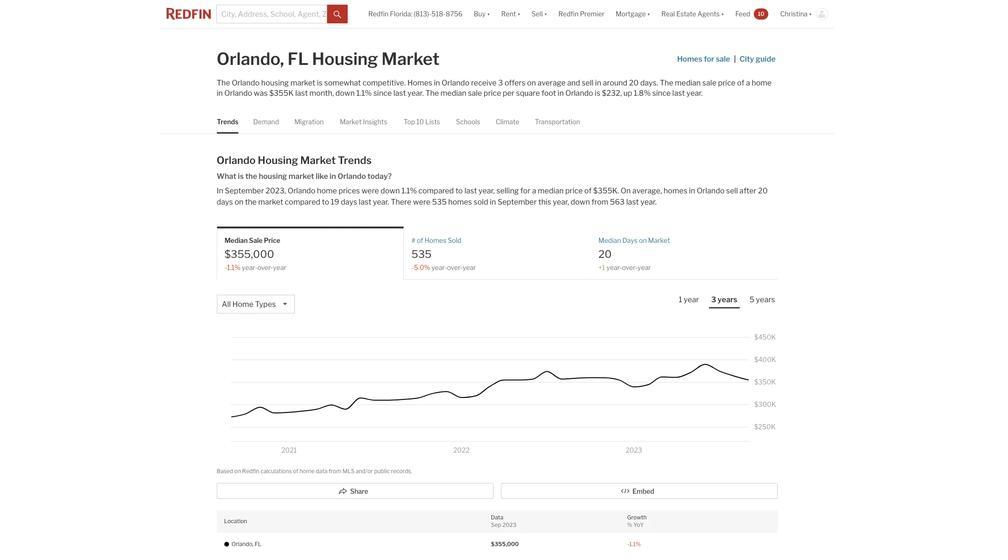 Task type: locate. For each thing, give the bounding box(es) containing it.
home down city guide link
[[752, 79, 772, 87]]

over- inside median days on market 20 +1 year-over-year
[[622, 264, 638, 271]]

last
[[295, 89, 308, 98], [393, 89, 406, 98], [672, 89, 685, 98], [464, 187, 477, 196], [359, 198, 371, 207], [626, 198, 639, 207]]

0 vertical spatial a
[[746, 79, 750, 87]]

2 horizontal spatial over-
[[622, 264, 638, 271]]

embed button
[[501, 483, 778, 499]]

market down orlando housing market trends
[[289, 172, 314, 181]]

based
[[217, 468, 233, 475]]

of inside # of homes sold 535 -5.0% year-over-year
[[417, 237, 423, 245]]

from right the data
[[329, 468, 341, 475]]

sold
[[448, 237, 462, 245]]

2 median from the left
[[599, 237, 621, 245]]

0 vertical spatial the
[[245, 172, 257, 181]]

1 vertical spatial home
[[317, 187, 337, 196]]

mortgage ▾
[[616, 10, 650, 18]]

1 vertical spatial down
[[381, 187, 400, 196]]

median inside median days on market 20 +1 year-over-year
[[599, 237, 621, 245]]

from
[[592, 198, 609, 207], [329, 468, 341, 475]]

1 vertical spatial 535
[[412, 248, 432, 260]]

5 ▾ from the left
[[721, 10, 724, 18]]

median inside median sale price $355,000 -1.1% year-over-year
[[225, 237, 248, 245]]

market inside the orlando housing market is somewhat competitive. homes in orlando receive 3 offers on average and sell in around 20 days. the median sale price of a home in orlando was $355k last month, down 1.1% since last year. the median sale price per square foot in orlando is $232, up 1.8% since last year.
[[290, 79, 315, 87]]

were down 'today?'
[[362, 187, 379, 196]]

1 horizontal spatial since
[[652, 89, 671, 98]]

1 vertical spatial housing
[[258, 154, 298, 167]]

types
[[255, 300, 276, 309]]

redfin for redfin premier
[[559, 10, 579, 18]]

2 vertical spatial 1.1%
[[227, 264, 241, 271]]

last down "on" on the right of page
[[626, 198, 639, 207]]

september down what
[[225, 187, 264, 196]]

year inside median days on market 20 +1 year-over-year
[[638, 264, 651, 271]]

0 vertical spatial were
[[362, 187, 379, 196]]

0 vertical spatial trends
[[217, 118, 238, 126]]

2 year- from the left
[[432, 264, 447, 271]]

year. left there
[[373, 198, 389, 207]]

1 horizontal spatial down
[[381, 187, 400, 196]]

year- right +1
[[607, 264, 622, 271]]

foot
[[542, 89, 556, 98]]

1 horizontal spatial median
[[538, 187, 564, 196]]

1 horizontal spatial 535
[[432, 198, 447, 207]]

on
[[527, 79, 536, 87], [235, 198, 244, 207], [639, 237, 647, 245], [234, 468, 241, 475]]

1 vertical spatial homes
[[407, 79, 432, 87]]

price down homes for sale | city guide
[[718, 79, 736, 87]]

2 over- from the left
[[447, 264, 463, 271]]

▾ right mortgage
[[647, 10, 650, 18]]

the right what
[[245, 172, 257, 181]]

$355k
[[269, 89, 294, 98]]

535 inside in september 2023, orlando home prices were down 1.1% compared to last year, selling for a median price of $355k. on average, homes in orlando sell after 20 days on the market compared to 19 days last year. there were 535 homes sold in september this year, down from 563 last year.
[[432, 198, 447, 207]]

2 vertical spatial price
[[565, 187, 583, 196]]

days
[[217, 198, 233, 207], [341, 198, 357, 207]]

years left 5
[[718, 295, 738, 304]]

1 over- from the left
[[257, 264, 273, 271]]

0 horizontal spatial sell
[[582, 79, 594, 87]]

2 vertical spatial is
[[238, 172, 244, 181]]

selling
[[497, 187, 519, 196]]

1 horizontal spatial 3
[[711, 295, 716, 304]]

since down competitive.
[[373, 89, 392, 98]]

median up this
[[538, 187, 564, 196]]

0 vertical spatial to
[[456, 187, 463, 196]]

535 right there
[[432, 198, 447, 207]]

in
[[434, 79, 440, 87], [595, 79, 601, 87], [217, 89, 223, 98], [558, 89, 564, 98], [330, 172, 336, 181], [689, 187, 695, 196], [490, 198, 496, 207]]

1 horizontal spatial a
[[746, 79, 750, 87]]

0 horizontal spatial year-
[[242, 264, 257, 271]]

5
[[750, 295, 755, 304]]

trends up 'today?'
[[338, 154, 372, 167]]

1 horizontal spatial price
[[565, 187, 583, 196]]

the up lists
[[425, 89, 439, 98]]

6 ▾ from the left
[[809, 10, 812, 18]]

based on redfin calculations of home data from mls and/or public records.
[[217, 468, 412, 475]]

1 year button
[[677, 295, 702, 308]]

0 vertical spatial compared
[[419, 187, 454, 196]]

insights
[[363, 118, 387, 126]]

2 vertical spatial market
[[258, 198, 283, 207]]

somewhat
[[324, 79, 361, 87]]

0 horizontal spatial years
[[718, 295, 738, 304]]

2 the from the top
[[245, 198, 257, 207]]

1 ▾ from the left
[[487, 10, 490, 18]]

0 horizontal spatial days
[[217, 198, 233, 207]]

on right based
[[234, 468, 241, 475]]

down right this
[[571, 198, 590, 207]]

compared
[[419, 187, 454, 196], [285, 198, 320, 207]]

sale down receive
[[468, 89, 482, 98]]

4 ▾ from the left
[[647, 10, 650, 18]]

3 inside button
[[711, 295, 716, 304]]

market insights
[[340, 118, 387, 126]]

10 right the top
[[416, 118, 424, 126]]

# of homes sold 535 -5.0% year-over-year
[[412, 237, 476, 271]]

of
[[737, 79, 745, 87], [584, 187, 592, 196], [417, 237, 423, 245], [293, 468, 298, 475]]

0 horizontal spatial median
[[225, 237, 248, 245]]

competitive.
[[363, 79, 406, 87]]

▾ right agents
[[721, 10, 724, 18]]

3
[[498, 79, 503, 87], [711, 295, 716, 304]]

1 median from the left
[[225, 237, 248, 245]]

3 over- from the left
[[622, 264, 638, 271]]

2 horizontal spatial 1.1%
[[402, 187, 417, 196]]

today?
[[368, 172, 392, 181]]

years right 5
[[756, 295, 775, 304]]

median for 20
[[599, 237, 621, 245]]

year- down $355,000
[[242, 264, 257, 271]]

homes right average,
[[664, 187, 688, 196]]

▾ right the sell
[[544, 10, 547, 18]]

3 ▾ from the left
[[544, 10, 547, 18]]

2 horizontal spatial is
[[595, 89, 601, 98]]

on up square
[[527, 79, 536, 87]]

1 horizontal spatial from
[[592, 198, 609, 207]]

City, Address, School, Agent, ZIP search field
[[216, 5, 327, 23]]

homes inside # of homes sold 535 -5.0% year-over-year
[[425, 237, 446, 245]]

redfin
[[368, 10, 389, 18], [559, 10, 579, 18], [242, 468, 259, 475]]

for inside in september 2023, orlando home prices were down 1.1% compared to last year, selling for a median price of $355k. on average, homes in orlando sell after 20 days on the market compared to 19 days last year. there were 535 homes sold in september this year, down from 563 last year.
[[521, 187, 531, 196]]

3 up the per
[[498, 79, 503, 87]]

2 years from the left
[[756, 295, 775, 304]]

sale
[[716, 55, 730, 64], [703, 79, 717, 87], [468, 89, 482, 98]]

days down in at the top left
[[217, 198, 233, 207]]

year inside # of homes sold 535 -5.0% year-over-year
[[463, 264, 476, 271]]

0 horizontal spatial -
[[225, 264, 227, 271]]

market
[[382, 49, 440, 69], [340, 118, 361, 126], [300, 154, 336, 167], [648, 237, 670, 245]]

years for 3 years
[[718, 295, 738, 304]]

last right the 1.8%
[[672, 89, 685, 98]]

on inside in september 2023, orlando home prices were down 1.1% compared to last year, selling for a median price of $355k. on average, homes in orlando sell after 20 days on the market compared to 19 days last year. there were 535 homes sold in september this year, down from 563 last year.
[[235, 198, 244, 207]]

0 horizontal spatial is
[[238, 172, 244, 181]]

0 vertical spatial 1.1%
[[356, 89, 372, 98]]

market down 2023,
[[258, 198, 283, 207]]

1.1%
[[356, 89, 372, 98], [402, 187, 417, 196], [227, 264, 241, 271]]

on right the days
[[639, 237, 647, 245]]

year- for -
[[242, 264, 257, 271]]

redfin inside button
[[559, 10, 579, 18]]

is left $232,
[[595, 89, 601, 98]]

a
[[746, 79, 750, 87], [532, 187, 536, 196]]

homes left sold
[[448, 198, 472, 207]]

rent ▾ button
[[496, 0, 526, 28]]

sale down homes for sale link
[[703, 79, 717, 87]]

share button
[[217, 483, 493, 499]]

1 vertical spatial 10
[[416, 118, 424, 126]]

market inside 'link'
[[340, 118, 361, 126]]

market left insights
[[340, 118, 361, 126]]

the
[[245, 172, 257, 181], [245, 198, 257, 207]]

1.1% down competitive.
[[356, 89, 372, 98]]

1 horizontal spatial to
[[456, 187, 463, 196]]

0 vertical spatial 10
[[758, 10, 765, 17]]

year
[[273, 264, 286, 271], [463, 264, 476, 271], [638, 264, 651, 271], [684, 295, 699, 304]]

the right days.
[[660, 79, 673, 87]]

like
[[316, 172, 328, 181]]

1.1% inside the orlando housing market is somewhat competitive. homes in orlando receive 3 offers on average and sell in around 20 days. the median sale price of a home in orlando was $355k last month, down 1.1% since last year. the median sale price per square foot in orlando is $232, up 1.8% since last year.
[[356, 89, 372, 98]]

0 horizontal spatial 535
[[412, 248, 432, 260]]

a inside the orlando housing market is somewhat competitive. homes in orlando receive 3 offers on average and sell in around 20 days. the median sale price of a home in orlando was $355k last month, down 1.1% since last year. the median sale price per square foot in orlando is $232, up 1.8% since last year.
[[746, 79, 750, 87]]

rent
[[501, 10, 516, 18]]

1 vertical spatial trends
[[338, 154, 372, 167]]

0 vertical spatial housing
[[312, 49, 378, 69]]

rent ▾ button
[[501, 0, 521, 28]]

median up $355,000
[[225, 237, 248, 245]]

8756
[[446, 10, 463, 18]]

3 inside the orlando housing market is somewhat competitive. homes in orlando receive 3 offers on average and sell in around 20 days. the median sale price of a home in orlando was $355k last month, down 1.1% since last year. the median sale price per square foot in orlando is $232, up 1.8% since last year.
[[498, 79, 503, 87]]

1 year
[[679, 295, 699, 304]]

1 years from the left
[[718, 295, 738, 304]]

1
[[679, 295, 682, 304]]

1.1% down $355,000
[[227, 264, 241, 271]]

2 horizontal spatial the
[[660, 79, 673, 87]]

2 horizontal spatial home
[[752, 79, 772, 87]]

sale left |
[[716, 55, 730, 64]]

last up sold
[[464, 187, 477, 196]]

2 horizontal spatial median
[[675, 79, 701, 87]]

1 horizontal spatial home
[[317, 187, 337, 196]]

year.
[[408, 89, 424, 98], [687, 89, 703, 98], [373, 198, 389, 207], [641, 198, 657, 207]]

were right there
[[413, 198, 431, 207]]

is up month,
[[317, 79, 323, 87]]

2 ▾ from the left
[[518, 10, 521, 18]]

what
[[217, 172, 236, 181]]

homes left |
[[677, 55, 703, 64]]

1 vertical spatial 1.1%
[[402, 187, 417, 196]]

0 horizontal spatial the
[[217, 79, 230, 87]]

▾ right the buy
[[487, 10, 490, 18]]

median left the days
[[599, 237, 621, 245]]

trends
[[217, 118, 238, 126], [338, 154, 372, 167]]

over- down $355,000
[[257, 264, 273, 271]]

real
[[662, 10, 675, 18]]

1 vertical spatial the
[[245, 198, 257, 207]]

year,
[[479, 187, 495, 196], [553, 198, 569, 207]]

city guide link
[[740, 54, 778, 65]]

0 horizontal spatial homes
[[448, 198, 472, 207]]

and
[[567, 79, 580, 87]]

median days on market 20 +1 year-over-year
[[599, 237, 670, 271]]

- down $355,000
[[225, 264, 227, 271]]

over- for $355,000
[[257, 264, 273, 271]]

orlando down and
[[565, 89, 593, 98]]

sep
[[491, 522, 501, 529]]

price down receive
[[484, 89, 501, 98]]

1.1% up there
[[402, 187, 417, 196]]

year- inside median days on market 20 +1 year-over-year
[[607, 264, 622, 271]]

home left the data
[[300, 468, 315, 475]]

0 horizontal spatial since
[[373, 89, 392, 98]]

sell left after
[[726, 187, 738, 196]]

0 horizontal spatial 20
[[599, 248, 612, 260]]

▾ for christina ▾
[[809, 10, 812, 18]]

10
[[758, 10, 765, 17], [416, 118, 424, 126]]

1 horizontal spatial 1.1%
[[356, 89, 372, 98]]

1 horizontal spatial year,
[[553, 198, 569, 207]]

september
[[225, 187, 264, 196], [498, 198, 537, 207]]

0 vertical spatial is
[[317, 79, 323, 87]]

demand
[[253, 118, 279, 126]]

price left the $355k.
[[565, 187, 583, 196]]

in right average,
[[689, 187, 695, 196]]

year, up sold
[[479, 187, 495, 196]]

20 up +1
[[599, 248, 612, 260]]

0 vertical spatial 535
[[432, 198, 447, 207]]

from inside in september 2023, orlando home prices were down 1.1% compared to last year, selling for a median price of $355k. on average, homes in orlando sell after 20 days on the market compared to 19 days last year. there were 535 homes sold in september this year, down from 563 last year.
[[592, 198, 609, 207]]

schools
[[456, 118, 480, 126]]

over- inside # of homes sold 535 -5.0% year-over-year
[[447, 264, 463, 271]]

0 horizontal spatial 3
[[498, 79, 503, 87]]

1 horizontal spatial 20
[[629, 79, 639, 87]]

median down homes for sale link
[[675, 79, 701, 87]]

0 vertical spatial year,
[[479, 187, 495, 196]]

1 - from the left
[[225, 264, 227, 271]]

migration
[[294, 118, 324, 126]]

data
[[491, 514, 503, 521]]

on down what
[[235, 198, 244, 207]]

10 right feed
[[758, 10, 765, 17]]

sell ▾ button
[[526, 0, 553, 28]]

for
[[704, 55, 714, 64], [521, 187, 531, 196]]

guide
[[756, 55, 776, 64]]

top 10 lists
[[404, 118, 440, 126]]

0 horizontal spatial down
[[336, 89, 355, 98]]

year inside median sale price $355,000 -1.1% year-over-year
[[273, 264, 286, 271]]

- down #
[[412, 264, 414, 271]]

▾ for mortgage ▾
[[647, 10, 650, 18]]

market up month,
[[290, 79, 315, 87]]

prices
[[339, 187, 360, 196]]

1 vertical spatial were
[[413, 198, 431, 207]]

5.0%
[[414, 264, 430, 271]]

down up there
[[381, 187, 400, 196]]

housing
[[261, 79, 289, 87], [259, 172, 287, 181]]

there
[[391, 198, 412, 207]]

home
[[752, 79, 772, 87], [317, 187, 337, 196], [300, 468, 315, 475]]

year- inside median sale price $355,000 -1.1% year-over-year
[[242, 264, 257, 271]]

home inside the orlando housing market is somewhat competitive. homes in orlando receive 3 offers on average and sell in around 20 days. the median sale price of a home in orlando was $355k last month, down 1.1% since last year. the median sale price per square foot in orlando is $232, up 1.8% since last year.
[[752, 79, 772, 87]]

1 horizontal spatial were
[[413, 198, 431, 207]]

a down city at top right
[[746, 79, 750, 87]]

20 up "up"
[[629, 79, 639, 87]]

homes
[[677, 55, 703, 64], [407, 79, 432, 87], [425, 237, 446, 245]]

offers
[[505, 79, 526, 87]]

2 days from the left
[[341, 198, 357, 207]]

market right the days
[[648, 237, 670, 245]]

1 horizontal spatial sell
[[726, 187, 738, 196]]

2 - from the left
[[412, 264, 414, 271]]

days.
[[640, 79, 658, 87]]

2 horizontal spatial price
[[718, 79, 736, 87]]

over- down sold at left
[[447, 264, 463, 271]]

home inside in september 2023, orlando home prices were down 1.1% compared to last year, selling for a median price of $355k. on average, homes in orlando sell after 20 days on the market compared to 19 days last year. there were 535 homes sold in september this year, down from 563 last year.
[[317, 187, 337, 196]]

0 vertical spatial from
[[592, 198, 609, 207]]

0 horizontal spatial home
[[300, 468, 315, 475]]

redfin left calculations at left
[[242, 468, 259, 475]]

since down days.
[[652, 89, 671, 98]]

price
[[718, 79, 736, 87], [484, 89, 501, 98], [565, 187, 583, 196]]

median for $355,000
[[225, 237, 248, 245]]

redfin for redfin florida: (813)-518-8756
[[368, 10, 389, 18]]

2 vertical spatial sale
[[468, 89, 482, 98]]

the up sale
[[245, 198, 257, 207]]

1.1% inside median sale price $355,000 -1.1% year-over-year
[[227, 264, 241, 271]]

median
[[225, 237, 248, 245], [599, 237, 621, 245]]

housing up somewhat
[[312, 49, 378, 69]]

3 year- from the left
[[607, 264, 622, 271]]

1 vertical spatial sell
[[726, 187, 738, 196]]

climate link
[[496, 110, 519, 134]]

0 vertical spatial housing
[[261, 79, 289, 87]]

down down somewhat
[[336, 89, 355, 98]]

over- inside median sale price $355,000 -1.1% year-over-year
[[257, 264, 273, 271]]

days
[[623, 237, 638, 245]]

2 vertical spatial median
[[538, 187, 564, 196]]

from down the $355k.
[[592, 198, 609, 207]]

0 horizontal spatial 1.1%
[[227, 264, 241, 271]]

- inside median sale price $355,000 -1.1% year-over-year
[[225, 264, 227, 271]]

%
[[627, 522, 632, 529]]

1 vertical spatial to
[[322, 198, 329, 207]]

2 horizontal spatial 20
[[758, 187, 768, 196]]

transportation
[[535, 118, 580, 126]]

over- down the days
[[622, 264, 638, 271]]

1 horizontal spatial 10
[[758, 10, 765, 17]]

of left the $355k.
[[584, 187, 592, 196]]

last right $355k
[[295, 89, 308, 98]]

year, right this
[[553, 198, 569, 207]]

1 vertical spatial price
[[484, 89, 501, 98]]

1 year- from the left
[[242, 264, 257, 271]]

0 vertical spatial homes
[[664, 187, 688, 196]]

1 the from the top
[[245, 172, 257, 181]]

0 horizontal spatial a
[[532, 187, 536, 196]]

sell ▾
[[532, 10, 547, 18]]

1 horizontal spatial median
[[599, 237, 621, 245]]

535 up 5.0%
[[412, 248, 432, 260]]

2 horizontal spatial year-
[[607, 264, 622, 271]]

feed
[[736, 10, 750, 18]]

▾ for buy ▾
[[487, 10, 490, 18]]

year. down average,
[[641, 198, 657, 207]]

housing up 2023,
[[258, 154, 298, 167]]

homes left sold at left
[[425, 237, 446, 245]]

1 vertical spatial median
[[441, 89, 466, 98]]

climate
[[496, 118, 519, 126]]

trends left demand
[[217, 118, 238, 126]]

sell inside in september 2023, orlando home prices were down 1.1% compared to last year, selling for a median price of $355k. on average, homes in orlando sell after 20 days on the market compared to 19 days last year. there were 535 homes sold in september this year, down from 563 last year.
[[726, 187, 738, 196]]

1 vertical spatial for
[[521, 187, 531, 196]]

0 horizontal spatial trends
[[217, 118, 238, 126]]

1 horizontal spatial year-
[[432, 264, 447, 271]]

20 inside median days on market 20 +1 year-over-year
[[599, 248, 612, 260]]

0 vertical spatial 3
[[498, 79, 503, 87]]

0 horizontal spatial september
[[225, 187, 264, 196]]

fl
[[288, 49, 309, 69]]

for right selling
[[521, 187, 531, 196]]

is right what
[[238, 172, 244, 181]]

redfin left premier
[[559, 10, 579, 18]]

0 vertical spatial sell
[[582, 79, 594, 87]]

0 vertical spatial median
[[675, 79, 701, 87]]



Task type: describe. For each thing, give the bounding box(es) containing it.
in left 'around'
[[595, 79, 601, 87]]

last down competitive.
[[393, 89, 406, 98]]

2023
[[502, 522, 517, 529]]

embed
[[633, 487, 654, 495]]

average,
[[633, 187, 662, 196]]

month,
[[309, 89, 334, 98]]

orlando,
[[217, 49, 284, 69]]

0 horizontal spatial redfin
[[242, 468, 259, 475]]

price inside in september 2023, orlando home prices were down 1.1% compared to last year, selling for a median price of $355k. on average, homes in orlando sell after 20 days on the market compared to 19 days last year. there were 535 homes sold in september this year, down from 563 last year.
[[565, 187, 583, 196]]

the inside in september 2023, orlando home prices were down 1.1% compared to last year, selling for a median price of $355k. on average, homes in orlando sell after 20 days on the market compared to 19 days last year. there were 535 homes sold in september this year, down from 563 last year.
[[245, 198, 257, 207]]

demand link
[[253, 110, 279, 134]]

3 years
[[711, 295, 738, 304]]

homes inside the orlando housing market is somewhat competitive. homes in orlando receive 3 offers on average and sell in around 20 days. the median sale price of a home in orlando was $355k last month, down 1.1% since last year. the median sale price per square foot in orlando is $232, up 1.8% since last year.
[[407, 79, 432, 87]]

▾ for rent ▾
[[518, 10, 521, 18]]

orlando housing market trends
[[217, 154, 372, 167]]

in right like
[[330, 172, 336, 181]]

0 horizontal spatial price
[[484, 89, 501, 98]]

orlando up what
[[217, 154, 256, 167]]

1 vertical spatial housing
[[259, 172, 287, 181]]

0 horizontal spatial year,
[[479, 187, 495, 196]]

sold
[[474, 198, 488, 207]]

mortgage ▾ button
[[610, 0, 656, 28]]

1 vertical spatial market
[[289, 172, 314, 181]]

in
[[217, 187, 223, 196]]

1 since from the left
[[373, 89, 392, 98]]

19
[[331, 198, 339, 207]]

on
[[621, 187, 631, 196]]

rent ▾
[[501, 10, 521, 18]]

0 horizontal spatial to
[[322, 198, 329, 207]]

top
[[404, 118, 415, 126]]

1 horizontal spatial september
[[498, 198, 537, 207]]

over- for 20
[[622, 264, 638, 271]]

market inside in september 2023, orlando home prices were down 1.1% compared to last year, selling for a median price of $355k. on average, homes in orlando sell after 20 days on the market compared to 19 days last year. there were 535 homes sold in september this year, down from 563 last year.
[[258, 198, 283, 207]]

in right sold
[[490, 198, 496, 207]]

+1
[[599, 264, 605, 271]]

agents
[[698, 10, 720, 18]]

0 vertical spatial sale
[[716, 55, 730, 64]]

(813)-
[[414, 10, 432, 18]]

top 10 lists link
[[404, 110, 440, 134]]

market inside median days on market 20 +1 year-over-year
[[648, 237, 670, 245]]

lists
[[425, 118, 440, 126]]

orlando up was
[[232, 79, 260, 87]]

0 vertical spatial homes
[[677, 55, 703, 64]]

schools link
[[456, 110, 480, 134]]

receive
[[471, 79, 497, 87]]

- inside # of homes sold 535 -5.0% year-over-year
[[412, 264, 414, 271]]

down inside the orlando housing market is somewhat competitive. homes in orlando receive 3 offers on average and sell in around 20 days. the median sale price of a home in orlando was $355k last month, down 1.1% since last year. the median sale price per square foot in orlando is $232, up 1.8% since last year.
[[336, 89, 355, 98]]

real estate agents ▾ link
[[662, 0, 724, 28]]

growth
[[627, 514, 647, 521]]

submit search image
[[334, 11, 341, 18]]

|
[[734, 55, 736, 64]]

2 since from the left
[[652, 89, 671, 98]]

buy ▾ button
[[474, 0, 490, 28]]

median sale price $355,000 -1.1% year-over-year
[[225, 237, 286, 271]]

0 horizontal spatial compared
[[285, 198, 320, 207]]

of inside the orlando housing market is somewhat competitive. homes in orlando receive 3 offers on average and sell in around 20 days. the median sale price of a home in orlando was $355k last month, down 1.1% since last year. the median sale price per square foot in orlando is $232, up 1.8% since last year.
[[737, 79, 745, 87]]

years for 5 years
[[756, 295, 775, 304]]

records.
[[391, 468, 412, 475]]

1 vertical spatial sale
[[703, 79, 717, 87]]

market up like
[[300, 154, 336, 167]]

year- inside # of homes sold 535 -5.0% year-over-year
[[432, 264, 447, 271]]

1 horizontal spatial for
[[704, 55, 714, 64]]

share
[[350, 487, 368, 495]]

migration link
[[294, 110, 324, 134]]

sale
[[249, 237, 263, 245]]

data
[[316, 468, 328, 475]]

sell inside the orlando housing market is somewhat competitive. homes in orlando receive 3 offers on average and sell in around 20 days. the median sale price of a home in orlando was $355k last month, down 1.1% since last year. the median sale price per square foot in orlando is $232, up 1.8% since last year.
[[582, 79, 594, 87]]

5 years button
[[747, 295, 778, 308]]

median inside in september 2023, orlando home prices were down 1.1% compared to last year, selling for a median price of $355k. on average, homes in orlando sell after 20 days on the market compared to 19 days last year. there were 535 homes sold in september this year, down from 563 last year.
[[538, 187, 564, 196]]

up
[[624, 89, 632, 98]]

market insights link
[[340, 110, 387, 134]]

1 horizontal spatial trends
[[338, 154, 372, 167]]

sell
[[532, 10, 543, 18]]

buy
[[474, 10, 486, 18]]

▾ for sell ▾
[[544, 10, 547, 18]]

orlando left was
[[224, 89, 252, 98]]

per
[[503, 89, 515, 98]]

518-
[[432, 10, 446, 18]]

average
[[538, 79, 566, 87]]

in up lists
[[434, 79, 440, 87]]

3 years button
[[709, 295, 740, 309]]

transportation link
[[535, 110, 580, 134]]

trends link
[[217, 110, 238, 134]]

mortgage ▾ button
[[616, 0, 650, 28]]

0 vertical spatial september
[[225, 187, 264, 196]]

after
[[740, 187, 757, 196]]

redfin florida: (813)-518-8756
[[368, 10, 463, 18]]

calculations
[[261, 468, 292, 475]]

buy ▾ button
[[468, 0, 496, 28]]

year. up top 10 lists
[[408, 89, 424, 98]]

2 vertical spatial down
[[571, 198, 590, 207]]

was
[[254, 89, 268, 98]]

estate
[[676, 10, 696, 18]]

$232,
[[602, 89, 622, 98]]

orlando up prices
[[338, 172, 366, 181]]

0 vertical spatial price
[[718, 79, 736, 87]]

location
[[224, 518, 247, 525]]

$355k.
[[593, 187, 619, 196]]

1 horizontal spatial the
[[425, 89, 439, 98]]

in up trends link
[[217, 89, 223, 98]]

the orlando housing market is somewhat competitive. homes in orlando receive 3 offers on average and sell in around 20 days. the median sale price of a home in orlando was $355k last month, down 1.1% since last year. the median sale price per square foot in orlando is $232, up 1.8% since last year.
[[217, 79, 772, 98]]

20 inside the orlando housing market is somewhat competitive. homes in orlando receive 3 offers on average and sell in around 20 days. the median sale price of a home in orlando was $355k last month, down 1.1% since last year. the median sale price per square foot in orlando is $232, up 1.8% since last year.
[[629, 79, 639, 87]]

#
[[412, 237, 416, 245]]

a inside in september 2023, orlando home prices were down 1.1% compared to last year, selling for a median price of $355k. on average, homes in orlando sell after 20 days on the market compared to 19 days last year. there were 535 homes sold in september this year, down from 563 last year.
[[532, 187, 536, 196]]

homes for sale link
[[677, 44, 730, 74]]

homes for sale | city guide
[[677, 55, 776, 64]]

orlando down what is the housing market like in orlando today?
[[288, 187, 316, 196]]

and/or
[[356, 468, 373, 475]]

1 horizontal spatial is
[[317, 79, 323, 87]]

1 vertical spatial year,
[[553, 198, 569, 207]]

on inside median days on market 20 +1 year-over-year
[[639, 237, 647, 245]]

1 days from the left
[[217, 198, 233, 207]]

1 vertical spatial homes
[[448, 198, 472, 207]]

orlando left after
[[697, 187, 725, 196]]

florida:
[[390, 10, 412, 18]]

sell ▾ button
[[532, 0, 547, 28]]

1.1% inside in september 2023, orlando home prices were down 1.1% compared to last year, selling for a median price of $355k. on average, homes in orlando sell after 20 days on the market compared to 19 days last year. there were 535 homes sold in september this year, down from 563 last year.
[[402, 187, 417, 196]]

real estate agents ▾
[[662, 10, 724, 18]]

orlando left receive
[[442, 79, 470, 87]]

1.8%
[[634, 89, 651, 98]]

in right the foot
[[558, 89, 564, 98]]

redfin premier
[[559, 10, 605, 18]]

home
[[232, 300, 254, 309]]

0 horizontal spatial housing
[[258, 154, 298, 167]]

535 inside # of homes sold 535 -5.0% year-over-year
[[412, 248, 432, 260]]

public
[[374, 468, 390, 475]]

orlando, fl housing market
[[217, 49, 440, 69]]

last down prices
[[359, 198, 371, 207]]

year- for 20
[[607, 264, 622, 271]]

mortgage
[[616, 10, 646, 18]]

on inside the orlando housing market is somewhat competitive. homes in orlando receive 3 offers on average and sell in around 20 days. the median sale price of a home in orlando was $355k last month, down 1.1% since last year. the median sale price per square foot in orlando is $232, up 1.8% since last year.
[[527, 79, 536, 87]]

of inside in september 2023, orlando home prices were down 1.1% compared to last year, selling for a median price of $355k. on average, homes in orlando sell after 20 days on the market compared to 19 days last year. there were 535 homes sold in september this year, down from 563 last year.
[[584, 187, 592, 196]]

of right calculations at left
[[293, 468, 298, 475]]

0 horizontal spatial from
[[329, 468, 341, 475]]

20 inside in september 2023, orlando home prices were down 1.1% compared to last year, selling for a median price of $355k. on average, homes in orlando sell after 20 days on the market compared to 19 days last year. there were 535 homes sold in september this year, down from 563 last year.
[[758, 187, 768, 196]]

year inside "button"
[[684, 295, 699, 304]]

2 vertical spatial home
[[300, 468, 315, 475]]

price
[[264, 237, 280, 245]]

buy ▾
[[474, 10, 490, 18]]

0 horizontal spatial 10
[[416, 118, 424, 126]]

1 horizontal spatial housing
[[312, 49, 378, 69]]

1 horizontal spatial homes
[[664, 187, 688, 196]]

market up competitive.
[[382, 49, 440, 69]]

around
[[603, 79, 628, 87]]

year. down homes for sale link
[[687, 89, 703, 98]]

housing inside the orlando housing market is somewhat competitive. homes in orlando receive 3 offers on average and sell in around 20 days. the median sale price of a home in orlando was $355k last month, down 1.1% since last year. the median sale price per square foot in orlando is $232, up 1.8% since last year.
[[261, 79, 289, 87]]



Task type: vqa. For each thing, say whether or not it's contained in the screenshot.


